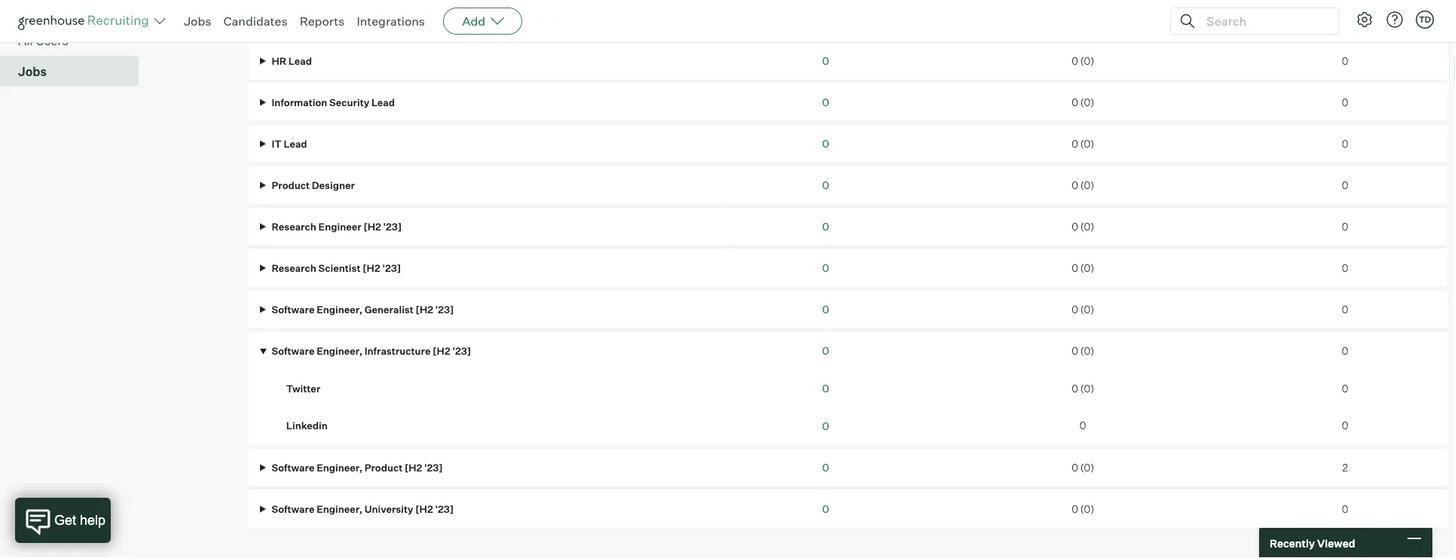 Task type: vqa. For each thing, say whether or not it's contained in the screenshot.
All Reports link in the top left of the page
no



Task type: locate. For each thing, give the bounding box(es) containing it.
lead for hr lead
[[288, 55, 312, 67]]

9 (0) from the top
[[1080, 383, 1094, 395]]

11 0 (0) from the top
[[1072, 503, 1094, 515]]

engineer, for product
[[317, 462, 362, 474]]

0 vertical spatial jobs
[[184, 14, 211, 29]]

university
[[364, 503, 413, 515]]

0 (0) for research engineer [h2 '23]
[[1072, 221, 1094, 233]]

td button
[[1413, 8, 1437, 32]]

6 0 link from the top
[[822, 262, 829, 275]]

software
[[272, 304, 315, 316], [272, 345, 315, 358], [272, 462, 315, 474], [272, 503, 315, 515]]

4 software from the top
[[272, 503, 315, 515]]

product up university
[[364, 462, 403, 474]]

[h2 for generalist
[[416, 304, 433, 316]]

research engineer [h2 '23]
[[270, 221, 402, 233]]

1 vertical spatial research
[[272, 262, 316, 274]]

'23]
[[383, 221, 402, 233], [382, 262, 401, 274], [435, 304, 454, 316], [452, 345, 471, 358], [424, 462, 443, 474], [435, 503, 454, 515]]

3 (0) from the top
[[1080, 138, 1094, 150]]

[h2 for infrastructure
[[433, 345, 450, 358]]

4 engineer, from the top
[[317, 503, 362, 515]]

0 vertical spatial lead
[[288, 55, 312, 67]]

scientist
[[318, 262, 361, 274]]

10 0 (0) from the top
[[1072, 462, 1094, 474]]

product left &
[[392, 14, 430, 26]]

10 0 link from the top
[[822, 420, 829, 433]]

0 (0) for software engineer, generalist [h2 '23]
[[1072, 304, 1094, 316]]

2 engineer, from the top
[[317, 345, 362, 358]]

1 software from the top
[[272, 304, 315, 316]]

research
[[272, 221, 316, 233], [272, 262, 316, 274]]

0 (0) for hr lead
[[1072, 55, 1094, 67]]

4 0 (0) from the top
[[1072, 179, 1094, 191]]

0 link for software engineer, product [h2 '23]
[[822, 461, 829, 474]]

5 (0) from the top
[[1080, 221, 1094, 233]]

product
[[392, 14, 430, 26], [272, 179, 310, 191], [364, 462, 403, 474]]

all users
[[18, 33, 68, 48]]

'23] for infrastructure
[[452, 345, 471, 358]]

1 0 link from the top
[[822, 54, 829, 68]]

[h2 right scientist
[[363, 262, 380, 274]]

6 (0) from the top
[[1080, 262, 1094, 274]]

users
[[36, 33, 68, 48]]

[h2
[[363, 221, 381, 233], [363, 262, 380, 274], [416, 304, 433, 316], [433, 345, 450, 358], [405, 462, 422, 474], [415, 503, 433, 515]]

counsel,
[[348, 14, 390, 26]]

0 vertical spatial jobs link
[[184, 14, 211, 29]]

10 (0) from the top
[[1080, 462, 1094, 474]]

0 (0) for software engineer, university [h2 '23]
[[1072, 503, 1094, 515]]

information security lead
[[270, 96, 395, 108]]

0
[[822, 54, 829, 68], [1072, 55, 1078, 67], [1342, 55, 1348, 67], [822, 96, 829, 109], [1072, 96, 1078, 108], [1342, 96, 1348, 108], [822, 137, 829, 150], [1072, 138, 1078, 150], [1342, 138, 1348, 150], [822, 179, 829, 192], [1072, 179, 1078, 191], [1342, 179, 1348, 191], [822, 220, 829, 233], [1072, 221, 1078, 233], [1342, 221, 1348, 233], [822, 262, 829, 275], [1072, 262, 1078, 274], [1342, 262, 1348, 274], [822, 303, 829, 316], [1072, 304, 1078, 316], [1342, 304, 1348, 316], [822, 345, 829, 358], [1072, 345, 1078, 358], [1342, 345, 1348, 358], [822, 382, 829, 395], [1072, 383, 1078, 395], [1342, 383, 1348, 395], [822, 420, 829, 433], [1080, 420, 1086, 432], [1342, 420, 1348, 432], [822, 461, 829, 474], [1072, 462, 1078, 474], [822, 503, 829, 516], [1072, 503, 1078, 515], [1342, 503, 1348, 515]]

[h2 up university
[[405, 462, 422, 474]]

research for scientist
[[272, 262, 316, 274]]

software for software engineer, infrastructure [h2 '23]
[[272, 345, 315, 358]]

lead right security
[[371, 96, 395, 108]]

2 (0) from the top
[[1080, 96, 1094, 108]]

viewed
[[1317, 537, 1355, 550]]

2 research from the top
[[272, 262, 316, 274]]

engineer
[[318, 221, 361, 233]]

11 0 link from the top
[[822, 461, 829, 474]]

engineer, down 'software engineer, product [h2 '23]'
[[317, 503, 362, 515]]

engineer, up software engineer, university [h2 '23]
[[317, 462, 362, 474]]

1 engineer, from the top
[[317, 304, 362, 316]]

7 0 link from the top
[[822, 303, 829, 316]]

0 horizontal spatial jobs link
[[18, 63, 133, 81]]

7 (0) from the top
[[1080, 304, 1094, 316]]

software for software engineer, generalist [h2 '23]
[[272, 304, 315, 316]]

jobs link left candidates link
[[184, 14, 211, 29]]

hr lead
[[270, 55, 312, 67]]

5 0 (0) from the top
[[1072, 221, 1094, 233]]

2 0 link from the top
[[822, 96, 829, 109]]

reports
[[300, 14, 345, 29]]

hr
[[272, 55, 286, 67]]

1 0 (0) from the top
[[1072, 55, 1094, 67]]

0 link for software engineer, university [h2 '23]
[[822, 503, 829, 516]]

0 link for software engineer, generalist [h2 '23]
[[822, 303, 829, 316]]

engineer, for generalist
[[317, 304, 362, 316]]

0 link
[[822, 54, 829, 68], [822, 96, 829, 109], [822, 137, 829, 150], [822, 179, 829, 192], [822, 220, 829, 233], [822, 262, 829, 275], [822, 303, 829, 316], [822, 345, 829, 358], [822, 382, 829, 395], [822, 420, 829, 433], [822, 461, 829, 474], [822, 503, 829, 516]]

1 horizontal spatial jobs link
[[184, 14, 211, 29]]

2 vertical spatial lead
[[284, 138, 307, 150]]

(0) for hr lead
[[1080, 55, 1094, 67]]

(0) for software engineer, product [h2 '23]
[[1080, 462, 1094, 474]]

lead
[[288, 55, 312, 67], [371, 96, 395, 108], [284, 138, 307, 150]]

11 (0) from the top
[[1080, 503, 1094, 515]]

'23] for product
[[424, 462, 443, 474]]

software engineer, infrastructure [h2 '23]
[[270, 345, 471, 358]]

jobs down all
[[18, 64, 47, 79]]

0 vertical spatial research
[[272, 221, 316, 233]]

research down product designer
[[272, 221, 316, 233]]

jobs left candidates link
[[184, 14, 211, 29]]

1 research from the top
[[272, 221, 316, 233]]

engineer, down scientist
[[317, 304, 362, 316]]

0 0 0
[[822, 345, 829, 433], [1342, 345, 1348, 432]]

2 0 (0) from the top
[[1072, 96, 1094, 108]]

1 (0) from the top
[[1080, 55, 1094, 67]]

general
[[308, 14, 346, 26]]

3 0 (0) from the top
[[1072, 138, 1094, 150]]

[h2 right the infrastructure
[[433, 345, 450, 358]]

jobs link down all users link
[[18, 63, 133, 81]]

[h2 right engineer
[[363, 221, 381, 233]]

jobs
[[184, 14, 211, 29], [18, 64, 47, 79]]

3 engineer, from the top
[[317, 462, 362, 474]]

engineer, down the software engineer, generalist [h2 '23]
[[317, 345, 362, 358]]

12 0 link from the top
[[822, 503, 829, 516]]

(0) for research scientist [h2 '23]
[[1080, 262, 1094, 274]]

product down it lead
[[272, 179, 310, 191]]

0 (0) for it lead
[[1072, 138, 1094, 150]]

(0)
[[1080, 55, 1094, 67], [1080, 96, 1094, 108], [1080, 138, 1094, 150], [1080, 179, 1094, 191], [1080, 221, 1094, 233], [1080, 262, 1094, 274], [1080, 304, 1094, 316], [1080, 345, 1094, 358], [1080, 383, 1094, 395], [1080, 462, 1094, 474], [1080, 503, 1094, 515]]

3 software from the top
[[272, 462, 315, 474]]

1 vertical spatial jobs
[[18, 64, 47, 79]]

software engineer, product [h2 '23]
[[270, 462, 443, 474]]

4 (0) from the top
[[1080, 179, 1094, 191]]

0 horizontal spatial jobs
[[18, 64, 47, 79]]

td
[[1419, 14, 1431, 24]]

7 0 (0) from the top
[[1072, 304, 1094, 316]]

0 (0)
[[1072, 55, 1094, 67], [1072, 96, 1094, 108], [1072, 138, 1094, 150], [1072, 179, 1094, 191], [1072, 221, 1094, 233], [1072, 262, 1094, 274], [1072, 304, 1094, 316], [1072, 345, 1094, 358], [1072, 383, 1094, 395], [1072, 462, 1094, 474], [1072, 503, 1094, 515]]

engineer, for infrastructure
[[317, 345, 362, 358]]

research left scientist
[[272, 262, 316, 274]]

6 0 (0) from the top
[[1072, 262, 1094, 274]]

engineer,
[[317, 304, 362, 316], [317, 345, 362, 358], [317, 462, 362, 474], [317, 503, 362, 515]]

2 software from the top
[[272, 345, 315, 358]]

research for engineer
[[272, 221, 316, 233]]

1 horizontal spatial jobs
[[184, 14, 211, 29]]

lead right hr
[[288, 55, 312, 67]]

3 0 link from the top
[[822, 137, 829, 150]]

1 vertical spatial jobs link
[[18, 63, 133, 81]]

jobs link
[[184, 14, 211, 29], [18, 63, 133, 81]]

4 0 link from the top
[[822, 179, 829, 192]]

add button
[[443, 8, 522, 35]]

5 0 link from the top
[[822, 220, 829, 233]]

0 link for information security lead
[[822, 96, 829, 109]]

[h2 right generalist
[[416, 304, 433, 316]]

all
[[18, 33, 33, 48]]

lead right "it"
[[284, 138, 307, 150]]

[h2 right university
[[415, 503, 433, 515]]



Task type: describe. For each thing, give the bounding box(es) containing it.
reports link
[[300, 14, 345, 29]]

deputy general counsel, product & privacy
[[270, 14, 477, 26]]

8 (0) from the top
[[1080, 345, 1094, 358]]

linkedin
[[286, 420, 328, 432]]

greenhouse recruiting image
[[18, 12, 154, 30]]

9 0 link from the top
[[822, 382, 829, 395]]

privacy
[[441, 14, 477, 26]]

0 link for research scientist [h2 '23]
[[822, 262, 829, 275]]

software engineer, university [h2 '23]
[[270, 503, 454, 515]]

recently viewed
[[1270, 537, 1355, 550]]

0 (0) for software engineer, product [h2 '23]
[[1072, 462, 1094, 474]]

generalist
[[364, 304, 414, 316]]

product designer
[[270, 179, 355, 191]]

(0) for software engineer, university [h2 '23]
[[1080, 503, 1094, 515]]

(0) for it lead
[[1080, 138, 1094, 150]]

(0) for product designer
[[1080, 179, 1094, 191]]

[h2 for product
[[405, 462, 422, 474]]

0 (0) for research scientist [h2 '23]
[[1072, 262, 1094, 274]]

td button
[[1416, 11, 1434, 29]]

all users link
[[18, 32, 133, 50]]

(0) for software engineer, generalist [h2 '23]
[[1080, 304, 1094, 316]]

research scientist [h2 '23]
[[270, 262, 401, 274]]

designer
[[312, 179, 355, 191]]

configure image
[[1356, 11, 1374, 29]]

information
[[272, 96, 327, 108]]

integrations link
[[357, 14, 425, 29]]

0 (0) for information security lead
[[1072, 96, 1094, 108]]

0 link for hr lead
[[822, 54, 829, 68]]

my posts
[[18, 2, 69, 17]]

add
[[462, 14, 485, 29]]

my
[[18, 2, 35, 17]]

recently
[[1270, 537, 1315, 550]]

it
[[272, 138, 282, 150]]

deputy
[[272, 14, 306, 26]]

candidates link
[[223, 14, 288, 29]]

my posts link
[[18, 1, 133, 19]]

1 vertical spatial product
[[272, 179, 310, 191]]

engineer, for university
[[317, 503, 362, 515]]

twitter
[[286, 383, 320, 395]]

9 0 (0) from the top
[[1072, 383, 1094, 395]]

0 (0) for product designer
[[1072, 179, 1094, 191]]

software engineer, generalist [h2 '23]
[[270, 304, 454, 316]]

0 vertical spatial product
[[392, 14, 430, 26]]

1 horizontal spatial 0 0 0
[[1342, 345, 1348, 432]]

&
[[432, 14, 439, 26]]

posts
[[38, 2, 69, 17]]

[h2 for university
[[415, 503, 433, 515]]

security
[[329, 96, 369, 108]]

(0) for research engineer [h2 '23]
[[1080, 221, 1094, 233]]

integrations
[[357, 14, 425, 29]]

'23] for generalist
[[435, 304, 454, 316]]

0 horizontal spatial 0 0 0
[[822, 345, 829, 433]]

(0) for information security lead
[[1080, 96, 1094, 108]]

it lead
[[270, 138, 307, 150]]

8 0 link from the top
[[822, 345, 829, 358]]

infrastructure
[[364, 345, 431, 358]]

software for software engineer, university [h2 '23]
[[272, 503, 315, 515]]

Search text field
[[1203, 10, 1325, 32]]

0 link for research engineer [h2 '23]
[[822, 220, 829, 233]]

'23] for university
[[435, 503, 454, 515]]

1 vertical spatial lead
[[371, 96, 395, 108]]

8 0 (0) from the top
[[1072, 345, 1094, 358]]

2
[[1342, 462, 1348, 474]]

2 vertical spatial product
[[364, 462, 403, 474]]

lead for it lead
[[284, 138, 307, 150]]

software for software engineer, product [h2 '23]
[[272, 462, 315, 474]]

0 link for product designer
[[822, 179, 829, 192]]

candidates
[[223, 14, 288, 29]]

0 link for it lead
[[822, 137, 829, 150]]



